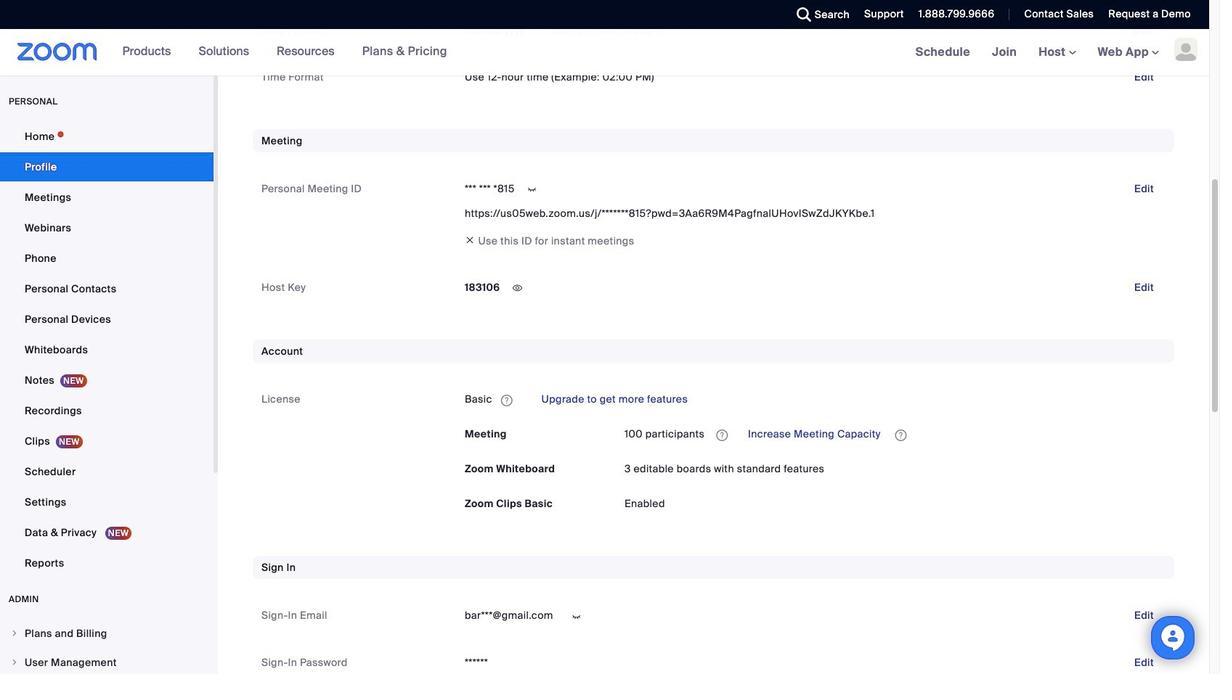 Task type: describe. For each thing, give the bounding box(es) containing it.
profile picture image
[[1174, 38, 1198, 61]]

right image
[[10, 630, 19, 638]]

0 vertical spatial application
[[465, 388, 1166, 411]]

personal menu menu
[[0, 122, 214, 580]]

1 menu item from the top
[[0, 620, 214, 648]]

product information navigation
[[97, 29, 458, 76]]

2 menu item from the top
[[0, 649, 214, 675]]

hide host key image
[[506, 282, 529, 295]]

meetings navigation
[[905, 29, 1209, 76]]

show personal meeting id image
[[520, 183, 544, 196]]



Task type: locate. For each thing, give the bounding box(es) containing it.
admin menu menu
[[0, 620, 214, 675]]

learn more about your meeting license image
[[712, 429, 732, 442]]

0 vertical spatial menu item
[[0, 620, 214, 648]]

learn more about your license type image
[[500, 396, 514, 406]]

banner
[[0, 29, 1209, 76]]

right image
[[10, 659, 19, 667]]

menu item
[[0, 620, 214, 648], [0, 649, 214, 675]]

learn more about increasing meeting capacity image
[[891, 429, 911, 442]]

zoom logo image
[[17, 43, 97, 61]]

1 vertical spatial application
[[625, 423, 1166, 446]]

application
[[465, 388, 1166, 411], [625, 423, 1166, 446]]

1 vertical spatial menu item
[[0, 649, 214, 675]]



Task type: vqa. For each thing, say whether or not it's contained in the screenshot.
Admin Menu menu in the left bottom of the page
yes



